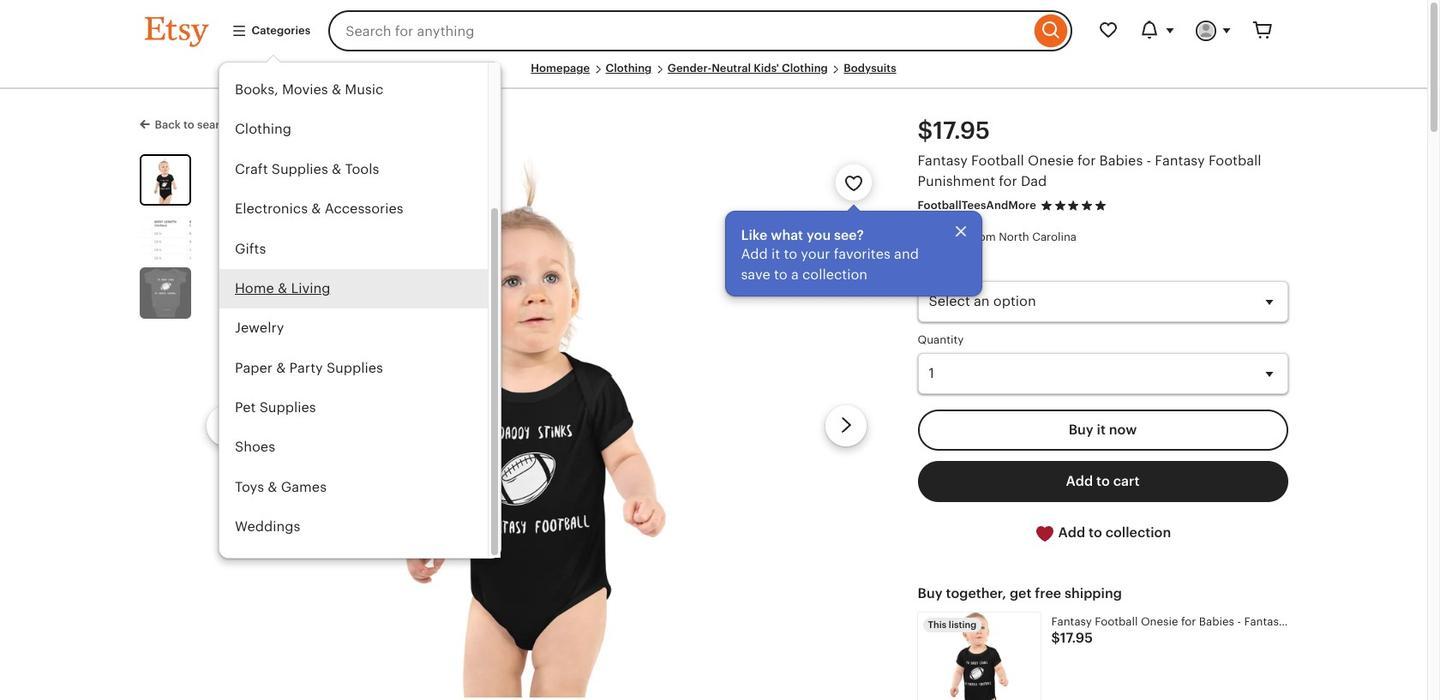 Task type: locate. For each thing, give the bounding box(es) containing it.
0 horizontal spatial punishment
[[918, 173, 995, 189]]

0 horizontal spatial it
[[771, 246, 780, 262]]

clothing link
[[606, 62, 652, 75], [219, 110, 487, 150]]

bodysuits
[[844, 62, 896, 75]]

books, movies & music
[[234, 81, 383, 98]]

add left cart at the right
[[1066, 473, 1093, 489]]

clothing down books,
[[234, 121, 291, 138]]

buy it now
[[1069, 422, 1137, 438]]

buy together, get free shipping
[[918, 585, 1122, 601]]

gifts
[[234, 241, 266, 257]]

clothing link left gender-
[[606, 62, 652, 75]]

this listing
[[928, 619, 977, 630]]

buy left "now"
[[1069, 422, 1094, 438]]

to down what
[[784, 246, 797, 262]]

0 vertical spatial it
[[771, 246, 780, 262]]

for
[[1077, 153, 1096, 169], [999, 173, 1017, 189], [1181, 615, 1196, 628], [1400, 615, 1415, 628]]

back to search results
[[155, 118, 272, 131]]

supplies down jewelry link
[[326, 360, 383, 376]]

music
[[344, 81, 383, 98]]

to down add to cart button
[[1089, 524, 1102, 541]]

1 vertical spatial clothing link
[[219, 110, 487, 150]]

None search field
[[328, 10, 1072, 51]]

& right the toys at the bottom left of the page
[[267, 479, 277, 495]]

menu bar
[[144, 62, 1283, 89]]

free
[[1035, 585, 1061, 601]]

menu
[[218, 31, 501, 559]]

add inside like what you see? add it to your favorites and save to a collection
[[741, 246, 768, 262]]

banner
[[114, 0, 1314, 559]]

it
[[771, 246, 780, 262], [1097, 422, 1106, 438]]

& for games
[[267, 479, 277, 495]]

& down categories
[[268, 42, 277, 58]]

electronics & accessories link
[[219, 190, 487, 229]]

& down craft supplies & tools
[[311, 201, 321, 217]]

tooltip
[[725, 206, 982, 296]]

1 horizontal spatial buy
[[1069, 422, 1094, 438]]

0 vertical spatial -
[[1147, 153, 1151, 169]]

supplies right pet in the bottom of the page
[[259, 400, 316, 416]]

party
[[289, 360, 322, 376]]

listing
[[949, 619, 977, 630]]

cart
[[1113, 473, 1140, 489]]

kids'
[[754, 62, 779, 75]]

buy for buy together, get free shipping
[[918, 585, 943, 601]]

punishment inside $17.95 fantasy football onesie for babies - fantasy football punishment for dad
[[918, 173, 995, 189]]

0 horizontal spatial collection
[[802, 266, 868, 283]]

supplies
[[271, 161, 328, 177], [326, 360, 383, 376], [259, 400, 316, 416]]

football
[[971, 153, 1024, 169], [1209, 153, 1261, 169], [1095, 615, 1138, 628], [1288, 615, 1331, 628]]

add to collection button
[[918, 512, 1288, 554]]

paper & party supplies link
[[219, 349, 487, 388]]

to
[[183, 118, 194, 131], [784, 246, 797, 262], [774, 266, 788, 283], [1096, 473, 1110, 489], [1089, 524, 1102, 541]]

0 vertical spatial punishment
[[918, 173, 995, 189]]

collection down your at the right top of the page
[[802, 266, 868, 283]]

$17.95
[[918, 117, 990, 144]]

1 horizontal spatial babies
[[1199, 615, 1234, 628]]

$
[[1051, 630, 1060, 646]]

1 vertical spatial babies
[[1199, 615, 1234, 628]]

quantity
[[918, 333, 964, 346]]

0 horizontal spatial -
[[1147, 153, 1151, 169]]

shoes
[[234, 439, 275, 456]]

0 vertical spatial babies
[[1099, 153, 1143, 169]]

clothing right 'kids''
[[782, 62, 828, 75]]

& left party
[[276, 360, 285, 376]]

0 horizontal spatial onesie
[[1028, 153, 1074, 169]]

fantasy football onesie for babies - fantasy football punishment for dad image
[[264, 154, 808, 698], [141, 156, 189, 204], [139, 211, 191, 262], [918, 613, 1041, 700]]

1 horizontal spatial dad
[[1417, 615, 1439, 628]]

collection
[[802, 266, 868, 283], [1106, 524, 1171, 541]]

1 vertical spatial add
[[1066, 473, 1093, 489]]

results
[[236, 118, 272, 131]]

onesie inside $17.95 fantasy football onesie for babies - fantasy football punishment for dad
[[1028, 153, 1074, 169]]

collection down cart at the right
[[1106, 524, 1171, 541]]

punishment
[[918, 173, 995, 189], [1334, 615, 1397, 628]]

0 horizontal spatial clothing
[[234, 121, 291, 138]]

see?
[[834, 227, 864, 243]]

0 vertical spatial collection
[[802, 266, 868, 283]]

to for add to cart
[[1096, 473, 1110, 489]]

to right back
[[183, 118, 194, 131]]

dad
[[1021, 173, 1047, 189], [1417, 615, 1439, 628]]

0 vertical spatial add
[[741, 246, 768, 262]]

clothing for the left clothing link
[[234, 121, 291, 138]]

add down add to cart button
[[1058, 524, 1085, 541]]

&
[[268, 42, 277, 58], [331, 81, 341, 98], [331, 161, 341, 177], [311, 201, 321, 217], [277, 280, 287, 297], [276, 360, 285, 376], [267, 479, 277, 495]]

2 vertical spatial supplies
[[259, 400, 316, 416]]

0 horizontal spatial dad
[[1021, 173, 1047, 189]]

1 horizontal spatial it
[[1097, 422, 1106, 438]]

1 horizontal spatial collection
[[1106, 524, 1171, 541]]

fantasy football onesie for babies - fantasy football punishment for dad $ 17.95
[[1051, 615, 1439, 646]]

add
[[741, 246, 768, 262], [1066, 473, 1093, 489], [1058, 524, 1085, 541]]

- inside fantasy football onesie for babies - fantasy football punishment for dad $ 17.95
[[1237, 615, 1241, 628]]

0 vertical spatial supplies
[[271, 161, 328, 177]]

1 horizontal spatial clothing
[[606, 62, 652, 75]]

2 horizontal spatial clothing
[[782, 62, 828, 75]]

buy up the this
[[918, 585, 943, 601]]

collection inside like what you see? add it to your favorites and save to a collection
[[802, 266, 868, 283]]

1 horizontal spatial clothing link
[[606, 62, 652, 75]]

to left a
[[774, 266, 788, 283]]

it inside like what you see? add it to your favorites and save to a collection
[[771, 246, 780, 262]]

babies
[[1099, 153, 1143, 169], [1199, 615, 1234, 628]]

0 vertical spatial clothing link
[[606, 62, 652, 75]]

books,
[[234, 81, 278, 98]]

clothing left gender-
[[606, 62, 652, 75]]

0 vertical spatial onesie
[[1028, 153, 1074, 169]]

toys
[[234, 479, 264, 495]]

supplies for craft supplies & tools
[[271, 161, 328, 177]]

0 horizontal spatial babies
[[1099, 153, 1143, 169]]

menu inside banner
[[218, 31, 501, 559]]

$17.95 fantasy football onesie for babies - fantasy football punishment for dad
[[918, 117, 1261, 189]]

this
[[928, 619, 947, 630]]

punishment inside fantasy football onesie for babies - fantasy football punishment for dad $ 17.95
[[1334, 615, 1397, 628]]

tools
[[345, 161, 379, 177]]

beauty
[[281, 42, 326, 58]]

accessories
[[324, 201, 403, 217]]

1 vertical spatial buy
[[918, 585, 943, 601]]

favorites
[[834, 246, 891, 262]]

1 horizontal spatial punishment
[[1334, 615, 1397, 628]]

homepage link
[[531, 62, 590, 75]]

fantasy
[[918, 153, 968, 169], [1155, 153, 1205, 169], [1051, 615, 1092, 628], [1244, 615, 1285, 628]]

& for living
[[277, 280, 287, 297]]

add to cart
[[1066, 473, 1140, 489]]

what
[[771, 227, 803, 243]]

add to collection
[[1055, 524, 1171, 541]]

clothing link up tools
[[219, 110, 487, 150]]

to left cart at the right
[[1096, 473, 1110, 489]]

clothing for the topmost clothing link
[[606, 62, 652, 75]]

& for accessories
[[311, 201, 321, 217]]

1 horizontal spatial -
[[1237, 615, 1241, 628]]

and
[[894, 246, 919, 262]]

add for add to cart
[[1066, 473, 1093, 489]]

like what you see? add it to your favorites and save to a collection
[[741, 227, 919, 283]]

it down what
[[771, 246, 780, 262]]

craft
[[234, 161, 267, 177]]

buy
[[1069, 422, 1094, 438], [918, 585, 943, 601]]

0 vertical spatial dad
[[1021, 173, 1047, 189]]

it left "now"
[[1097, 422, 1106, 438]]

banner containing bath & beauty
[[114, 0, 1314, 559]]

0 horizontal spatial buy
[[918, 585, 943, 601]]

1 vertical spatial -
[[1237, 615, 1241, 628]]

electronics
[[234, 201, 307, 217]]

1 vertical spatial it
[[1097, 422, 1106, 438]]

menu containing bath & beauty
[[218, 31, 501, 559]]

onesie inside fantasy football onesie for babies - fantasy football punishment for dad $ 17.95
[[1141, 615, 1178, 628]]

craft supplies & tools
[[234, 161, 379, 177]]

1 vertical spatial dad
[[1417, 615, 1439, 628]]

home
[[234, 280, 274, 297]]

from
[[971, 230, 996, 243]]

1 vertical spatial onesie
[[1141, 615, 1178, 628]]

clothing inside menu
[[234, 121, 291, 138]]

north
[[999, 230, 1029, 243]]

0 vertical spatial buy
[[1069, 422, 1094, 438]]

buy inside button
[[1069, 422, 1094, 438]]

to for back to search results
[[183, 118, 194, 131]]

shoes link
[[219, 428, 487, 468]]

- inside $17.95 fantasy football onesie for babies - fantasy football punishment for dad
[[1147, 153, 1151, 169]]

clothing
[[606, 62, 652, 75], [782, 62, 828, 75], [234, 121, 291, 138]]

1 vertical spatial collection
[[1106, 524, 1171, 541]]

1 horizontal spatial onesie
[[1141, 615, 1178, 628]]

add down like
[[741, 246, 768, 262]]

add for add to collection
[[1058, 524, 1085, 541]]

-
[[1147, 153, 1151, 169], [1237, 615, 1241, 628]]

0 horizontal spatial clothing link
[[219, 110, 487, 150]]

jewelry
[[234, 320, 284, 336]]

supplies up electronics & accessories
[[271, 161, 328, 177]]

a
[[791, 266, 799, 283]]

onesie
[[1028, 153, 1074, 169], [1141, 615, 1178, 628]]

1 vertical spatial punishment
[[1334, 615, 1397, 628]]

& right home
[[277, 280, 287, 297]]

2 vertical spatial add
[[1058, 524, 1085, 541]]



Task type: describe. For each thing, give the bounding box(es) containing it.
toys & games link
[[219, 468, 487, 508]]

pet supplies link
[[219, 388, 487, 428]]

now
[[1109, 422, 1137, 438]]

size
[[918, 261, 943, 274]]

back
[[155, 118, 181, 131]]

buy for buy it now
[[1069, 422, 1094, 438]]

1 vertical spatial supplies
[[326, 360, 383, 376]]

bodysuits link
[[844, 62, 896, 75]]

electronics & accessories
[[234, 201, 403, 217]]

supplies for pet supplies
[[259, 400, 316, 416]]

craft supplies & tools link
[[219, 150, 487, 190]]

ships from north carolina
[[938, 230, 1077, 243]]

tooltip containing like what you see?
[[725, 206, 982, 296]]

add to cart button
[[918, 461, 1288, 502]]

weddings link
[[219, 508, 487, 548]]

bath & beauty link
[[219, 31, 487, 70]]

carolina
[[1032, 230, 1077, 243]]

babies inside fantasy football onesie for babies - fantasy football punishment for dad $ 17.95
[[1199, 615, 1234, 628]]

together,
[[946, 585, 1006, 601]]

17.95
[[1060, 630, 1093, 646]]

categories
[[252, 24, 310, 37]]

your
[[801, 246, 830, 262]]

home & living
[[234, 280, 330, 297]]

Search for anything text field
[[328, 10, 1030, 51]]

gender-neutral kids' clothing
[[668, 62, 828, 75]]

menu bar containing homepage
[[144, 62, 1283, 89]]

get
[[1010, 585, 1032, 601]]

footballteesandmore link
[[918, 199, 1036, 212]]

books, movies & music link
[[219, 70, 487, 110]]

collection inside button
[[1106, 524, 1171, 541]]

pet
[[234, 400, 255, 416]]

categories button
[[218, 15, 323, 46]]

home & living link
[[219, 269, 487, 309]]

bath & beauty
[[234, 42, 326, 58]]

babies inside $17.95 fantasy football onesie for babies - fantasy football punishment for dad
[[1099, 153, 1143, 169]]

you
[[807, 227, 831, 243]]

homepage
[[531, 62, 590, 75]]

neutral
[[712, 62, 751, 75]]

ships
[[938, 230, 968, 243]]

paper
[[234, 360, 272, 376]]

weddings
[[234, 519, 300, 535]]

like
[[741, 227, 768, 243]]

shipping
[[1065, 585, 1122, 601]]

paper & party supplies
[[234, 360, 383, 376]]

toys & games
[[234, 479, 326, 495]]

fantasy football onesie for babies fantasy football image 3 image
[[139, 267, 191, 319]]

gender-
[[668, 62, 712, 75]]

none search field inside banner
[[328, 10, 1072, 51]]

living
[[291, 280, 330, 297]]

save
[[741, 266, 770, 283]]

pet supplies
[[234, 400, 316, 416]]

it inside button
[[1097, 422, 1106, 438]]

& for beauty
[[268, 42, 277, 58]]

dad inside fantasy football onesie for babies - fantasy football punishment for dad $ 17.95
[[1417, 615, 1439, 628]]

bath
[[234, 42, 264, 58]]

back to search results link
[[139, 115, 272, 133]]

gender-neutral kids' clothing link
[[668, 62, 828, 75]]

gifts link
[[219, 229, 487, 269]]

movies
[[282, 81, 328, 98]]

& left tools
[[331, 161, 341, 177]]

jewelry link
[[219, 309, 487, 349]]

search
[[197, 118, 233, 131]]

to for add to collection
[[1089, 524, 1102, 541]]

footballteesandmore
[[918, 199, 1036, 212]]

dad inside $17.95 fantasy football onesie for babies - fantasy football punishment for dad
[[1021, 173, 1047, 189]]

games
[[281, 479, 326, 495]]

buy it now button
[[918, 410, 1288, 451]]

& for party
[[276, 360, 285, 376]]

& left music
[[331, 81, 341, 98]]



Task type: vqa. For each thing, say whether or not it's contained in the screenshot.
the 'Carolina'
yes



